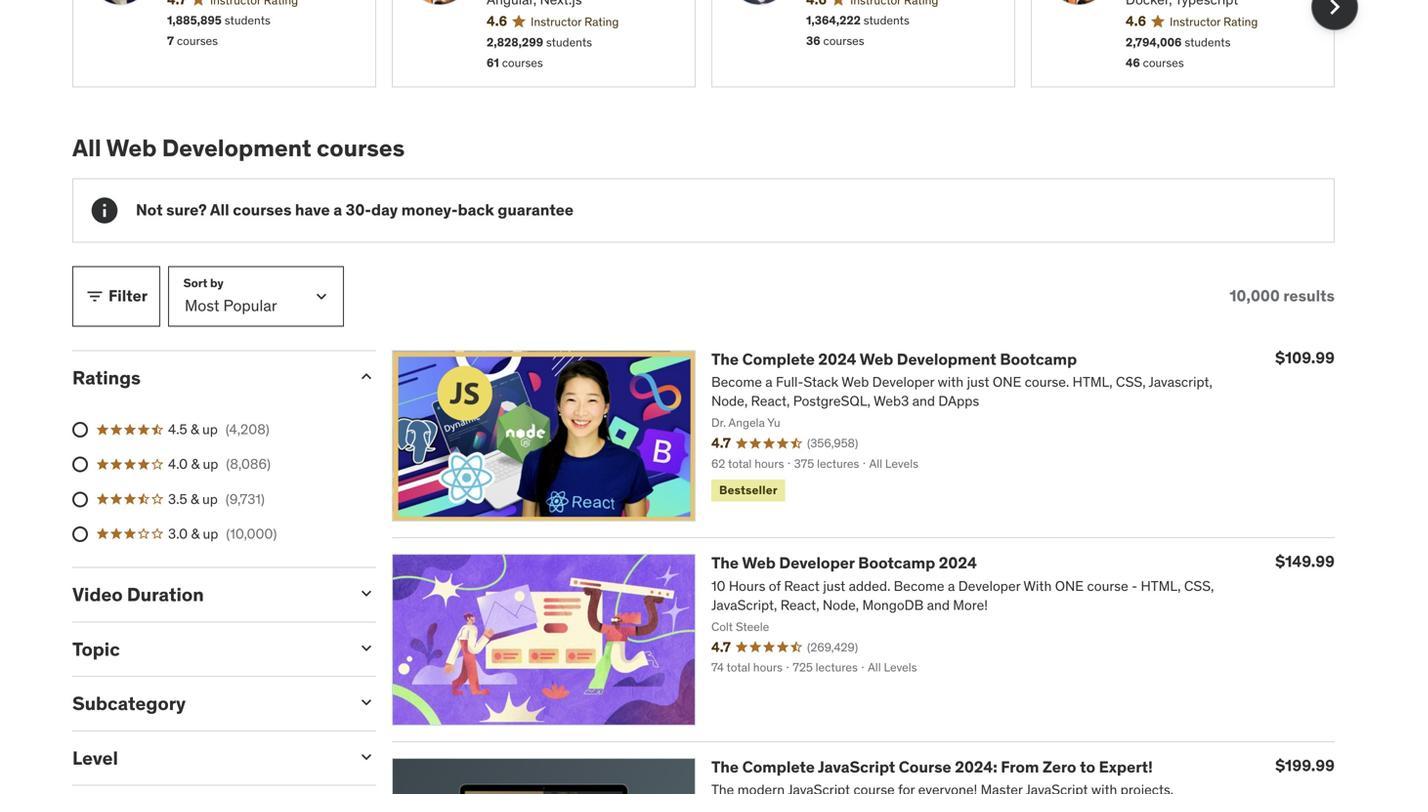 Task type: describe. For each thing, give the bounding box(es) containing it.
the for the web developer bootcamp 2024
[[712, 554, 739, 574]]

0 vertical spatial bootcamp
[[1000, 349, 1078, 369]]

level
[[72, 747, 118, 770]]

filter
[[109, 286, 148, 306]]

30-
[[346, 200, 371, 220]]

& for 3.0
[[191, 525, 200, 543]]

web for development
[[106, 134, 157, 163]]

web for developer
[[742, 554, 776, 574]]

up for 4.5 & up
[[202, 421, 218, 439]]

2,794,006 students 46 courses
[[1126, 35, 1231, 70]]

subcategory
[[72, 692, 186, 716]]

guarantee
[[498, 200, 574, 220]]

4.6 for 2,794,006 students 46 courses
[[1126, 12, 1147, 30]]

complete for 2024
[[743, 349, 815, 369]]

rating for 2,794,006 students 46 courses
[[1224, 14, 1259, 29]]

$199.99
[[1276, 756, 1336, 776]]

2 horizontal spatial web
[[860, 349, 894, 369]]

1 horizontal spatial small image
[[357, 639, 376, 658]]

students for 1,364,222 students 36 courses
[[864, 13, 910, 28]]

the web developer bootcamp 2024
[[712, 554, 977, 574]]

2,794,006
[[1126, 35, 1182, 50]]

46
[[1126, 55, 1141, 70]]

expert!
[[1099, 758, 1153, 778]]

4.6 for 2,828,299 students 61 courses
[[487, 12, 508, 30]]

up for 4.0 & up
[[203, 456, 218, 473]]

10,000
[[1230, 286, 1281, 306]]

instructor rating for 2,794,006 students 46 courses
[[1170, 14, 1259, 29]]

(4,208)
[[226, 421, 270, 439]]

1,364,222
[[807, 13, 861, 28]]

$149.99
[[1276, 552, 1336, 572]]

36
[[807, 33, 821, 48]]

developer
[[780, 554, 855, 574]]

1 vertical spatial all
[[210, 200, 229, 220]]

courses for 7
[[177, 33, 218, 48]]

the for the complete 2024 web development bootcamp
[[712, 349, 739, 369]]

3.5 & up (9,731)
[[168, 491, 265, 508]]

subcategory button
[[72, 692, 341, 716]]

3.0
[[168, 525, 188, 543]]

4.0
[[168, 456, 188, 473]]

1 vertical spatial development
[[897, 349, 997, 369]]

ratings
[[72, 366, 141, 389]]

video duration button
[[72, 583, 341, 607]]

up for 3.0 & up
[[203, 525, 218, 543]]

students for 2,794,006 students 46 courses
[[1185, 35, 1231, 50]]

1,885,895 students 7 courses
[[167, 13, 271, 48]]

0 horizontal spatial development
[[162, 134, 312, 163]]

the complete javascript course 2024: from zero to expert!
[[712, 758, 1153, 778]]

small image for video duration
[[357, 584, 376, 604]]

day
[[371, 200, 398, 220]]

duration
[[127, 583, 204, 607]]

courses for 61
[[502, 55, 543, 70]]

& for 3.5
[[191, 491, 199, 508]]

1,885,895
[[167, 13, 222, 28]]

0 vertical spatial 2024
[[819, 349, 857, 369]]

a
[[334, 200, 342, 220]]

results
[[1284, 286, 1336, 306]]

(8,086)
[[226, 456, 271, 473]]

level button
[[72, 747, 341, 770]]

2024:
[[955, 758, 998, 778]]

money-
[[402, 200, 458, 220]]

sure?
[[166, 200, 207, 220]]

from
[[1001, 758, 1040, 778]]



Task type: vqa. For each thing, say whether or not it's contained in the screenshot.


Task type: locate. For each thing, give the bounding box(es) containing it.
bootcamp
[[1000, 349, 1078, 369], [859, 554, 936, 574]]

have
[[295, 200, 330, 220]]

2 the from the top
[[712, 554, 739, 574]]

courses down '2,794,006'
[[1144, 55, 1185, 70]]

instructor rating
[[531, 14, 619, 29], [1170, 14, 1259, 29]]

& for 4.0
[[191, 456, 200, 473]]

0 vertical spatial small image
[[85, 287, 105, 306]]

4 & from the top
[[191, 525, 200, 543]]

up right the 3.0
[[203, 525, 218, 543]]

1 horizontal spatial instructor
[[1170, 14, 1221, 29]]

instructor
[[531, 14, 582, 29], [1170, 14, 1221, 29]]

up
[[202, 421, 218, 439], [203, 456, 218, 473], [202, 491, 218, 508], [203, 525, 218, 543]]

1 & from the top
[[191, 421, 199, 439]]

0 horizontal spatial bootcamp
[[859, 554, 936, 574]]

1 horizontal spatial 2024
[[939, 554, 977, 574]]

courses down 1,885,895
[[177, 33, 218, 48]]

1 horizontal spatial rating
[[1224, 14, 1259, 29]]

0 horizontal spatial small image
[[85, 287, 105, 306]]

2024
[[819, 349, 857, 369], [939, 554, 977, 574]]

1,364,222 students 36 courses
[[807, 13, 910, 48]]

1 horizontal spatial 4.6
[[1126, 12, 1147, 30]]

instructor up the 2,794,006 students 46 courses
[[1170, 14, 1221, 29]]

3 small image from the top
[[357, 693, 376, 713]]

instructor for 2,828,299
[[531, 14, 582, 29]]

(9,731)
[[226, 491, 265, 508]]

0 horizontal spatial instructor
[[531, 14, 582, 29]]

4.0 & up (8,086)
[[168, 456, 271, 473]]

topic
[[72, 638, 120, 661]]

small image for ratings
[[357, 367, 376, 387]]

courses left "have"
[[233, 200, 292, 220]]

2 instructor from the left
[[1170, 14, 1221, 29]]

students inside 2,828,299 students 61 courses
[[546, 35, 592, 50]]

video duration
[[72, 583, 204, 607]]

ratings button
[[72, 366, 341, 389]]

2 4.6 from the left
[[1126, 12, 1147, 30]]

1 instructor from the left
[[531, 14, 582, 29]]

courses for 36
[[824, 33, 865, 48]]

web
[[106, 134, 157, 163], [860, 349, 894, 369], [742, 554, 776, 574]]

courses inside 1,364,222 students 36 courses
[[824, 33, 865, 48]]

all web development courses
[[72, 134, 405, 163]]

1 up from the top
[[202, 421, 218, 439]]

1 horizontal spatial all
[[210, 200, 229, 220]]

courses up 30-
[[317, 134, 405, 163]]

1 4.6 from the left
[[487, 12, 508, 30]]

1 horizontal spatial web
[[742, 554, 776, 574]]

courses down '1,364,222'
[[824, 33, 865, 48]]

students right the '2,828,299'
[[546, 35, 592, 50]]

0 vertical spatial the
[[712, 349, 739, 369]]

3 the from the top
[[712, 758, 739, 778]]

courses down the '2,828,299'
[[502, 55, 543, 70]]

the web developer bootcamp 2024 link
[[712, 554, 977, 574]]

topic button
[[72, 638, 341, 661]]

4 small image from the top
[[357, 748, 376, 767]]

0 vertical spatial complete
[[743, 349, 815, 369]]

courses inside 2,828,299 students 61 courses
[[502, 55, 543, 70]]

2 complete from the top
[[743, 758, 815, 778]]

0 vertical spatial all
[[72, 134, 101, 163]]

1 small image from the top
[[357, 367, 376, 387]]

1 instructor rating from the left
[[531, 14, 619, 29]]

0 horizontal spatial rating
[[585, 14, 619, 29]]

up right 4.5
[[202, 421, 218, 439]]

course
[[899, 758, 952, 778]]

1 horizontal spatial instructor rating
[[1170, 14, 1259, 29]]

4.5 & up (4,208)
[[168, 421, 270, 439]]

students
[[225, 13, 271, 28], [864, 13, 910, 28], [546, 35, 592, 50], [1185, 35, 1231, 50]]

3 up from the top
[[202, 491, 218, 508]]

0 horizontal spatial web
[[106, 134, 157, 163]]

2 vertical spatial the
[[712, 758, 739, 778]]

small image
[[357, 367, 376, 387], [357, 584, 376, 604], [357, 693, 376, 713], [357, 748, 376, 767]]

& for 4.5
[[191, 421, 199, 439]]

1 vertical spatial small image
[[357, 639, 376, 658]]

&
[[191, 421, 199, 439], [191, 456, 200, 473], [191, 491, 199, 508], [191, 525, 200, 543]]

4.5
[[168, 421, 187, 439]]

3 & from the top
[[191, 491, 199, 508]]

small image
[[85, 287, 105, 306], [357, 639, 376, 658]]

development
[[162, 134, 312, 163], [897, 349, 997, 369]]

4.6 up the '2,828,299'
[[487, 12, 508, 30]]

4.6 up '2,794,006'
[[1126, 12, 1147, 30]]

7
[[167, 33, 174, 48]]

1 the from the top
[[712, 349, 739, 369]]

10,000 results status
[[1230, 286, 1336, 306]]

rating up the 2,794,006 students 46 courses
[[1224, 14, 1259, 29]]

1 complete from the top
[[743, 349, 815, 369]]

0 vertical spatial development
[[162, 134, 312, 163]]

courses for development
[[317, 134, 405, 163]]

1 vertical spatial web
[[860, 349, 894, 369]]

small image inside filter "button"
[[85, 287, 105, 306]]

2 vertical spatial web
[[742, 554, 776, 574]]

1 horizontal spatial bootcamp
[[1000, 349, 1078, 369]]

students right 1,885,895
[[225, 13, 271, 28]]

3.5
[[168, 491, 187, 508]]

rating for 2,828,299 students 61 courses
[[585, 14, 619, 29]]

back
[[458, 200, 494, 220]]

javascript
[[818, 758, 896, 778]]

10,000 results
[[1230, 286, 1336, 306]]

2 up from the top
[[203, 456, 218, 473]]

0 vertical spatial web
[[106, 134, 157, 163]]

1 vertical spatial the
[[712, 554, 739, 574]]

(10,000)
[[226, 525, 277, 543]]

instructor rating up 2,828,299 students 61 courses
[[531, 14, 619, 29]]

to
[[1080, 758, 1096, 778]]

students for 2,828,299 students 61 courses
[[546, 35, 592, 50]]

2,828,299 students 61 courses
[[487, 35, 592, 70]]

courses
[[177, 33, 218, 48], [824, 33, 865, 48], [502, 55, 543, 70], [1144, 55, 1185, 70], [317, 134, 405, 163], [233, 200, 292, 220]]

3.0 & up (10,000)
[[168, 525, 277, 543]]

small image for subcategory
[[357, 693, 376, 713]]

0 horizontal spatial instructor rating
[[531, 14, 619, 29]]

all
[[72, 134, 101, 163], [210, 200, 229, 220]]

the
[[712, 349, 739, 369], [712, 554, 739, 574], [712, 758, 739, 778]]

next image
[[1320, 0, 1351, 22]]

courses inside the 2,794,006 students 46 courses
[[1144, 55, 1185, 70]]

students inside the 1,885,895 students 7 courses
[[225, 13, 271, 28]]

& right 3.5
[[191, 491, 199, 508]]

1 horizontal spatial development
[[897, 349, 997, 369]]

small image for level
[[357, 748, 376, 767]]

& right 4.5
[[191, 421, 199, 439]]

& right 4.0
[[191, 456, 200, 473]]

courses inside the 1,885,895 students 7 courses
[[177, 33, 218, 48]]

instructor rating up the 2,794,006 students 46 courses
[[1170, 14, 1259, 29]]

instructor for 2,794,006
[[1170, 14, 1221, 29]]

1 vertical spatial 2024
[[939, 554, 977, 574]]

$109.99
[[1276, 348, 1336, 368]]

2 rating from the left
[[1224, 14, 1259, 29]]

instructor up 2,828,299 students 61 courses
[[531, 14, 582, 29]]

the for the complete javascript course 2024: from zero to expert!
[[712, 758, 739, 778]]

4.6
[[487, 12, 508, 30], [1126, 12, 1147, 30]]

up for 3.5 & up
[[202, 491, 218, 508]]

students for 1,885,895 students 7 courses
[[225, 13, 271, 28]]

0 horizontal spatial all
[[72, 134, 101, 163]]

2 small image from the top
[[357, 584, 376, 604]]

students right '2,794,006'
[[1185, 35, 1231, 50]]

up right 3.5
[[202, 491, 218, 508]]

the complete javascript course 2024: from zero to expert! link
[[712, 758, 1153, 778]]

courses for all
[[233, 200, 292, 220]]

complete
[[743, 349, 815, 369], [743, 758, 815, 778]]

complete for javascript
[[743, 758, 815, 778]]

0 horizontal spatial 4.6
[[487, 12, 508, 30]]

1 vertical spatial complete
[[743, 758, 815, 778]]

not
[[136, 200, 163, 220]]

the complete 2024 web development bootcamp
[[712, 349, 1078, 369]]

students right '1,364,222'
[[864, 13, 910, 28]]

not sure? all courses have a 30-day money-back guarantee
[[136, 200, 574, 220]]

2 instructor rating from the left
[[1170, 14, 1259, 29]]

courses for 46
[[1144, 55, 1185, 70]]

1 vertical spatial bootcamp
[[859, 554, 936, 574]]

the complete 2024 web development bootcamp link
[[712, 349, 1078, 369]]

rating
[[585, 14, 619, 29], [1224, 14, 1259, 29]]

carousel element
[[72, 0, 1359, 88]]

& right the 3.0
[[191, 525, 200, 543]]

4 up from the top
[[203, 525, 218, 543]]

students inside the 2,794,006 students 46 courses
[[1185, 35, 1231, 50]]

zero
[[1043, 758, 1077, 778]]

1 rating from the left
[[585, 14, 619, 29]]

filter button
[[72, 266, 160, 327]]

rating up 2,828,299 students 61 courses
[[585, 14, 619, 29]]

video
[[72, 583, 123, 607]]

up right 4.0
[[203, 456, 218, 473]]

students inside 1,364,222 students 36 courses
[[864, 13, 910, 28]]

0 horizontal spatial 2024
[[819, 349, 857, 369]]

2,828,299
[[487, 35, 544, 50]]

61
[[487, 55, 499, 70]]

2 & from the top
[[191, 456, 200, 473]]

instructor rating for 2,828,299 students 61 courses
[[531, 14, 619, 29]]



